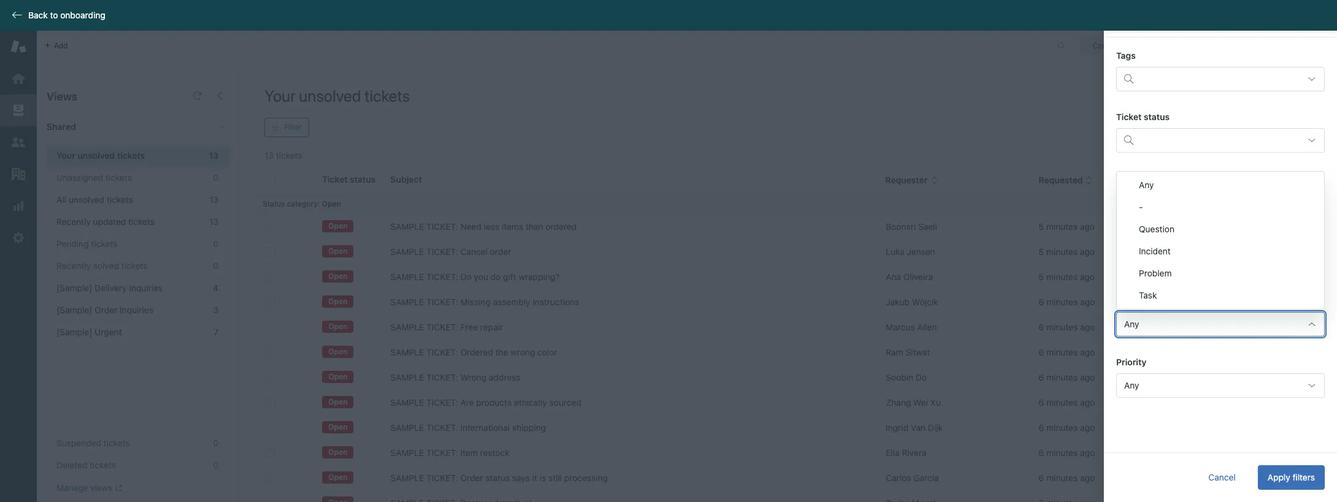 Task type: vqa. For each thing, say whether or not it's contained in the screenshot.


Task type: describe. For each thing, give the bounding box(es) containing it.
sample ticket: cancel order link
[[391, 246, 511, 258]]

repair
[[480, 322, 503, 333]]

0 for pending tickets
[[213, 239, 219, 249]]

manage views
[[56, 483, 113, 494]]

ana
[[886, 272, 901, 282]]

normal for rivera
[[1210, 448, 1238, 459]]

wrong
[[461, 373, 487, 383]]

category:
[[287, 200, 320, 209]]

are
[[461, 398, 474, 408]]

sample ticket: order status says it is still processing
[[391, 473, 608, 484]]

need
[[461, 222, 482, 232]]

minutes for marcus allen
[[1047, 322, 1078, 333]]

ordered
[[461, 347, 493, 358]]

views
[[47, 90, 77, 103]]

gift
[[503, 272, 516, 282]]

0 for deleted tickets
[[213, 460, 219, 471]]

cancel button
[[1199, 466, 1246, 491]]

any option
[[1117, 174, 1325, 196]]

ago for boonsri saeli
[[1080, 222, 1095, 232]]

says
[[512, 473, 530, 484]]

ago for ingrid van dijk
[[1081, 423, 1095, 433]]

problem option
[[1117, 263, 1325, 285]]

type inside the filter dialog
[[1117, 296, 1137, 306]]

sample ticket: free repair
[[391, 322, 503, 333]]

type list box
[[1117, 171, 1325, 310]]

row containing sample ticket: order status says it is still processing
[[255, 466, 1319, 491]]

sample ticket: ordered the wrong color
[[391, 347, 558, 358]]

sample ticket: item restock link
[[391, 448, 510, 460]]

shared
[[47, 122, 76, 132]]

sample ticket: are products ethically sourced
[[391, 398, 582, 408]]

ingrid van dijk
[[886, 423, 943, 433]]

open for sample ticket: item restock
[[328, 448, 348, 458]]

sample ticket: need less items than ordered
[[391, 222, 577, 232]]

zhang wei xu
[[886, 398, 941, 408]]

sample ticket: item restock
[[391, 448, 510, 459]]

problem
[[1139, 268, 1172, 279]]

ago for soobin do
[[1081, 373, 1095, 383]]

is
[[540, 473, 546, 484]]

collapse views pane image
[[215, 91, 225, 101]]

status inside the filter dialog
[[1144, 112, 1170, 122]]

ticket for ana oliveira
[[1110, 272, 1134, 282]]

conversations
[[1093, 41, 1143, 50]]

ticket for ella rivera
[[1110, 448, 1134, 459]]

zhang
[[886, 398, 911, 408]]

apply filters
[[1268, 473, 1316, 483]]

ordered
[[546, 222, 577, 232]]

deleted
[[56, 460, 87, 471]]

ticket: for international
[[427, 423, 458, 433]]

13 for recently updated tickets
[[209, 217, 219, 227]]

ticket for luka jensen
[[1110, 247, 1134, 257]]

ticket for boonsri saeli
[[1110, 222, 1134, 232]]

row containing sample ticket: international shipping
[[255, 416, 1319, 441]]

ticket: for need
[[427, 222, 458, 232]]

admin image
[[10, 230, 26, 246]]

xu
[[931, 398, 941, 408]]

6 minutes ago for soobin do
[[1039, 373, 1095, 383]]

type button
[[1110, 175, 1140, 186]]

incident option
[[1117, 241, 1325, 263]]

row containing sample ticket: wrong address
[[255, 366, 1319, 391]]

question option
[[1117, 219, 1325, 241]]

low
[[1210, 398, 1225, 408]]

[sample] for [sample] urgent
[[56, 327, 92, 338]]

ago for jakub wójcik
[[1081, 297, 1095, 308]]

address
[[489, 373, 521, 383]]

ago for carlos garcia
[[1081, 473, 1095, 484]]

wrong
[[511, 347, 535, 358]]

refresh views pane image
[[193, 91, 203, 101]]

restock
[[480, 448, 510, 459]]

date
[[1153, 235, 1171, 245]]

less
[[484, 222, 500, 232]]

organizations image
[[10, 166, 26, 182]]

5 minutes ago for boonsri saeli
[[1039, 222, 1095, 232]]

soobin do
[[886, 373, 927, 383]]

open for sample ticket: do you do gift wrapping?
[[328, 272, 348, 281]]

13 for all unsolved tickets
[[209, 195, 219, 205]]

6 for ram sitwat
[[1039, 347, 1045, 358]]

minutes for ram sitwat
[[1047, 347, 1078, 358]]

ago for marcus allen
[[1081, 322, 1095, 333]]

5 for saeli
[[1039, 222, 1044, 232]]

jensen
[[907, 247, 936, 257]]

filter
[[284, 123, 302, 132]]

main element
[[0, 31, 37, 503]]

recently solved tickets
[[56, 261, 148, 271]]

ticket: for order
[[427, 473, 458, 484]]

customers image
[[10, 134, 26, 150]]

normal for allen
[[1210, 322, 1238, 333]]

sample ticket: need less items than ordered link
[[391, 221, 577, 233]]

6 minutes ago for marcus allen
[[1039, 322, 1095, 333]]

any field for type
[[1117, 312, 1325, 337]]

than
[[526, 222, 543, 232]]

play
[[1286, 93, 1303, 103]]

5 minutes ago for luka jensen
[[1039, 247, 1095, 257]]

minutes for ella rivera
[[1047, 448, 1078, 459]]

ticket for jakub wójcik
[[1110, 297, 1134, 308]]

row containing sample ticket: ordered the wrong color
[[255, 340, 1319, 366]]

assembly
[[493, 297, 531, 308]]

processing
[[565, 473, 608, 484]]

still
[[549, 473, 562, 484]]

reporting image
[[10, 198, 26, 214]]

all
[[56, 195, 66, 205]]

open for sample ticket: international shipping
[[328, 423, 348, 432]]

items
[[502, 222, 524, 232]]

ticket: for cancel
[[427, 247, 458, 257]]

status
[[263, 200, 285, 209]]

- option
[[1117, 196, 1325, 219]]

[sample] order inquiries
[[56, 305, 153, 316]]

unassigned
[[56, 173, 103, 183]]

ago for ella rivera
[[1081, 448, 1095, 459]]

open for sample ticket: need less items than ordered
[[328, 222, 348, 231]]

missing
[[461, 297, 491, 308]]

0 horizontal spatial your
[[56, 150, 75, 161]]

tags element
[[1117, 67, 1325, 91]]

views
[[90, 483, 113, 494]]

minutes for ana oliveira
[[1047, 272, 1078, 282]]

2 vertical spatial unsolved
[[69, 195, 104, 205]]

shared heading
[[37, 109, 239, 145]]

rivera
[[902, 448, 927, 459]]

sitwat
[[906, 347, 931, 358]]

you
[[474, 272, 488, 282]]

recently for recently solved tickets
[[56, 261, 91, 271]]

delivery
[[95, 283, 127, 293]]

0 horizontal spatial order
[[95, 305, 117, 316]]

pending tickets
[[56, 239, 117, 249]]

status category: open
[[263, 200, 341, 209]]

carlos garcia
[[886, 473, 939, 484]]

onboarding
[[60, 10, 105, 20]]

sample ticket: do you do gift wrapping? link
[[391, 271, 560, 284]]

7
[[214, 327, 219, 338]]

none field inside the filter dialog
[[1117, 251, 1325, 276]]

filter dialog
[[1104, 0, 1338, 503]]

row containing sample ticket: missing assembly instructions
[[255, 290, 1319, 315]]

-
[[1139, 202, 1143, 212]]

back to onboarding
[[28, 10, 105, 20]]

any for type
[[1125, 319, 1140, 330]]

open for sample ticket: free repair
[[328, 322, 348, 332]]

any for priority
[[1125, 381, 1140, 391]]

ticket inside the filter dialog
[[1117, 112, 1142, 122]]

cancel inside row
[[461, 247, 488, 257]]

6 for ella rivera
[[1039, 448, 1045, 459]]

[sample] for [sample] delivery inquiries
[[56, 283, 92, 293]]

minutes for jakub wójcik
[[1047, 297, 1078, 308]]

row containing sample ticket: need less items than ordered
[[255, 215, 1319, 240]]

[sample] for [sample] order inquiries
[[56, 305, 92, 316]]

ingrid
[[886, 423, 909, 433]]

sample ticket: free repair link
[[391, 322, 503, 334]]



Task type: locate. For each thing, give the bounding box(es) containing it.
ticket for marcus allen
[[1110, 322, 1134, 333]]

1 vertical spatial any field
[[1117, 374, 1325, 398]]

1 vertical spatial 13
[[209, 195, 219, 205]]

marcus allen
[[886, 322, 937, 333]]

4 ticket: from the top
[[427, 297, 458, 308]]

ticket: for do
[[427, 272, 458, 282]]

sample ticket: wrong address
[[391, 373, 521, 383]]

0 vertical spatial normal
[[1210, 322, 1238, 333]]

get started image
[[10, 71, 26, 87]]

1 sample from the top
[[391, 222, 424, 232]]

1 horizontal spatial your
[[265, 87, 296, 105]]

2 [sample] from the top
[[56, 305, 92, 316]]

requested
[[1039, 175, 1083, 185]]

luka jensen
[[886, 247, 936, 257]]

order down item
[[461, 473, 483, 484]]

views image
[[10, 103, 26, 118]]

ticket: left wrong
[[427, 373, 458, 383]]

5 ticket: from the top
[[427, 322, 458, 333]]

sample ticket: are products ethically sourced link
[[391, 397, 582, 409]]

ticket: left item
[[427, 448, 458, 459]]

1 vertical spatial cancel
[[1209, 473, 1236, 483]]

inquiries down delivery
[[120, 305, 153, 316]]

3 6 from the top
[[1039, 347, 1045, 358]]

your up filter button at top left
[[265, 87, 296, 105]]

6 for marcus allen
[[1039, 322, 1045, 333]]

ram
[[886, 347, 904, 358]]

0 vertical spatial unsolved
[[299, 87, 361, 105]]

order down [sample] delivery inquiries
[[95, 305, 117, 316]]

6 minutes ago for ram sitwat
[[1039, 347, 1095, 358]]

0 vertical spatial do
[[461, 272, 472, 282]]

6 for ingrid van dijk
[[1039, 423, 1045, 433]]

1 horizontal spatial cancel
[[1209, 473, 1236, 483]]

sample for sample ticket: do you do gift wrapping?
[[391, 272, 424, 282]]

1 5 minutes ago from the top
[[1039, 222, 1095, 232]]

0 vertical spatial type
[[1110, 175, 1130, 185]]

order
[[95, 305, 117, 316], [461, 473, 483, 484]]

ticket status element
[[1117, 128, 1325, 153]]

ticket: for missing
[[427, 297, 458, 308]]

2 vertical spatial [sample]
[[56, 327, 92, 338]]

0 vertical spatial your unsolved tickets
[[265, 87, 410, 105]]

ago for zhang wei xu
[[1081, 398, 1095, 408]]

order
[[490, 247, 511, 257]]

7 sample from the top
[[391, 373, 424, 383]]

2 ticket: from the top
[[427, 247, 458, 257]]

6 minutes ago for ingrid van dijk
[[1039, 423, 1095, 433]]

8 ticket: from the top
[[427, 398, 458, 408]]

requested button
[[1039, 175, 1093, 186]]

5 0 from the top
[[213, 460, 219, 471]]

[sample] up [sample] urgent
[[56, 305, 92, 316]]

6 ticket: from the top
[[427, 347, 458, 358]]

0 vertical spatial urgent
[[95, 327, 122, 338]]

inquiries
[[129, 283, 163, 293], [120, 305, 153, 316]]

0 vertical spatial 5
[[1039, 222, 1044, 232]]

2 recently from the top
[[56, 261, 91, 271]]

your up unassigned
[[56, 150, 75, 161]]

type right the requested button
[[1110, 175, 1130, 185]]

3 0 from the top
[[213, 261, 219, 271]]

10 sample from the top
[[391, 448, 424, 459]]

5 6 from the top
[[1039, 398, 1045, 408]]

0 vertical spatial [sample]
[[56, 283, 92, 293]]

1 6 minutes ago from the top
[[1039, 297, 1095, 308]]

sample for sample ticket: wrong address
[[391, 373, 424, 383]]

open for sample ticket: are products ethically sourced
[[328, 398, 348, 407]]

10 row from the top
[[255, 441, 1319, 466]]

4 6 minutes ago from the top
[[1039, 373, 1095, 383]]

sample ticket: ordered the wrong color link
[[391, 347, 558, 359]]

row
[[255, 215, 1319, 240], [255, 240, 1319, 265], [255, 265, 1319, 290], [255, 290, 1319, 315], [255, 315, 1319, 340], [255, 340, 1319, 366], [255, 366, 1319, 391], [255, 391, 1319, 416], [255, 416, 1319, 441], [255, 441, 1319, 466], [255, 466, 1319, 491], [255, 491, 1319, 503]]

1 vertical spatial recently
[[56, 261, 91, 271]]

ticket for soobin do
[[1110, 373, 1134, 383]]

task
[[1139, 290, 1158, 301]]

unsolved down unassigned
[[69, 195, 104, 205]]

9 sample from the top
[[391, 423, 424, 433]]

2 vertical spatial urgent
[[1210, 473, 1237, 484]]

1 0 from the top
[[213, 173, 219, 183]]

5 sample from the top
[[391, 322, 424, 333]]

3 5 minutes ago from the top
[[1039, 272, 1095, 282]]

7 row from the top
[[255, 366, 1319, 391]]

unassigned tickets
[[56, 173, 132, 183]]

ticket: down sample ticket: item restock link
[[427, 473, 458, 484]]

2 vertical spatial any
[[1125, 381, 1140, 391]]

cancel
[[461, 247, 488, 257], [1209, 473, 1236, 483]]

2 5 from the top
[[1039, 247, 1044, 257]]

1 horizontal spatial your unsolved tickets
[[265, 87, 410, 105]]

status
[[1144, 112, 1170, 122], [486, 473, 510, 484]]

do
[[461, 272, 472, 282], [916, 373, 927, 383]]

3 sample from the top
[[391, 272, 424, 282]]

sample for sample ticket: need less items than ordered
[[391, 222, 424, 232]]

1 normal from the top
[[1210, 322, 1238, 333]]

0 vertical spatial recently
[[56, 217, 91, 227]]

ticket: down sample ticket: free repair link
[[427, 347, 458, 358]]

0 horizontal spatial your unsolved tickets
[[56, 150, 145, 161]]

6 row from the top
[[255, 340, 1319, 366]]

ticket: up sample ticket: free repair
[[427, 297, 458, 308]]

deleted tickets
[[56, 460, 116, 471]]

subject
[[391, 174, 422, 185]]

conversations button
[[1080, 36, 1171, 56]]

1 vertical spatial do
[[916, 373, 927, 383]]

any inside 'option'
[[1139, 180, 1154, 190]]

sample for sample ticket: free repair
[[391, 322, 424, 333]]

0 vertical spatial your
[[265, 87, 296, 105]]

1 vertical spatial normal
[[1210, 448, 1238, 459]]

sourced
[[550, 398, 582, 408]]

apply
[[1268, 473, 1291, 483]]

2 any field from the top
[[1117, 374, 1325, 398]]

6 minutes ago for zhang wei xu
[[1039, 398, 1095, 408]]

2 vertical spatial 5
[[1039, 272, 1044, 282]]

1 vertical spatial 5
[[1039, 247, 1044, 257]]

8 row from the top
[[255, 391, 1319, 416]]

zendesk support image
[[10, 39, 26, 55]]

type inside button
[[1110, 175, 1130, 185]]

ana oliveira
[[886, 272, 934, 282]]

urgent up low
[[1210, 373, 1237, 383]]

0
[[213, 173, 219, 183], [213, 239, 219, 249], [213, 261, 219, 271], [213, 438, 219, 449], [213, 460, 219, 471]]

0 vertical spatial 5 minutes ago
[[1039, 222, 1095, 232]]

8 6 from the top
[[1039, 473, 1045, 484]]

ticket: for item
[[427, 448, 458, 459]]

row containing sample ticket: item restock
[[255, 441, 1319, 466]]

ago for luka jensen
[[1080, 247, 1095, 257]]

wei
[[914, 398, 928, 408]]

0 vertical spatial any
[[1139, 180, 1154, 190]]

unsolved up the filter
[[299, 87, 361, 105]]

minutes for zhang wei xu
[[1047, 398, 1078, 408]]

0 horizontal spatial requester
[[886, 175, 929, 185]]

0 for unassigned tickets
[[213, 173, 219, 183]]

recently up pending
[[56, 217, 91, 227]]

task option
[[1117, 285, 1325, 307]]

minutes for ingrid van dijk
[[1047, 423, 1078, 433]]

7 ticket: from the top
[[427, 373, 458, 383]]

ethically
[[514, 398, 547, 408]]

normal up "cancel" button
[[1210, 448, 1238, 459]]

ticket: up sample ticket: cancel order
[[427, 222, 458, 232]]

4 6 from the top
[[1039, 373, 1045, 383]]

normal down task "option"
[[1210, 322, 1238, 333]]

cancel inside button
[[1209, 473, 1236, 483]]

3 row from the top
[[255, 265, 1319, 290]]

1 horizontal spatial order
[[461, 473, 483, 484]]

Any field
[[1117, 312, 1325, 337], [1117, 374, 1325, 398]]

5 minutes ago for ana oliveira
[[1039, 272, 1095, 282]]

color
[[538, 347, 558, 358]]

10 ticket: from the top
[[427, 448, 458, 459]]

sample for sample ticket: are products ethically sourced
[[391, 398, 424, 408]]

2 normal from the top
[[1210, 448, 1238, 459]]

inquiries for [sample] order inquiries
[[120, 305, 153, 316]]

sample for sample ticket: ordered the wrong color
[[391, 347, 424, 358]]

6 minutes ago for jakub wójcik
[[1039, 297, 1095, 308]]

minutes for boonsri saeli
[[1047, 222, 1078, 232]]

1 ticket: from the top
[[427, 222, 458, 232]]

inquiries right delivery
[[129, 283, 163, 293]]

your unsolved tickets up the filter
[[265, 87, 410, 105]]

urgent down [sample] order inquiries
[[95, 327, 122, 338]]

1 vertical spatial unsolved
[[77, 150, 115, 161]]

suspended
[[56, 438, 101, 449]]

request
[[1117, 235, 1151, 245]]

1 vertical spatial 5 minutes ago
[[1039, 247, 1095, 257]]

1 vertical spatial [sample]
[[56, 305, 92, 316]]

0 vertical spatial order
[[95, 305, 117, 316]]

1 5 from the top
[[1039, 222, 1044, 232]]

requester inside the filter dialog
[[1117, 173, 1159, 184]]

solved
[[93, 261, 119, 271]]

2 vertical spatial 13
[[209, 217, 219, 227]]

row containing sample ticket: are products ethically sourced
[[255, 391, 1319, 416]]

4 sample from the top
[[391, 297, 424, 308]]

urgent left apply
[[1210, 473, 1237, 484]]

7 6 minutes ago from the top
[[1039, 448, 1095, 459]]

1 vertical spatial type
[[1117, 296, 1137, 306]]

0 horizontal spatial do
[[461, 272, 472, 282]]

2 0 from the top
[[213, 239, 219, 249]]

open for sample ticket: cancel order
[[328, 247, 348, 256]]

9 row from the top
[[255, 416, 1319, 441]]

row containing sample ticket: do you do gift wrapping?
[[255, 265, 1319, 290]]

requester inside 'requester' button
[[886, 175, 929, 185]]

2 6 minutes ago from the top
[[1039, 322, 1095, 333]]

[sample] down [sample] order inquiries
[[56, 327, 92, 338]]

1 any field from the top
[[1117, 312, 1325, 337]]

cancel up sample ticket: do you do gift wrapping?
[[461, 247, 488, 257]]

minutes for soobin do
[[1047, 373, 1078, 383]]

1 recently from the top
[[56, 217, 91, 227]]

request date
[[1117, 235, 1171, 245]]

ticket for zhang wei xu
[[1110, 398, 1134, 408]]

carlos
[[886, 473, 912, 484]]

ago for ana oliveira
[[1080, 272, 1095, 282]]

recently for recently updated tickets
[[56, 217, 91, 227]]

0 for recently solved tickets
[[213, 261, 219, 271]]

unsolved up unassigned tickets
[[77, 150, 115, 161]]

row containing sample ticket: cancel order
[[255, 240, 1319, 265]]

1 6 from the top
[[1039, 297, 1045, 308]]

sample ticket: missing assembly instructions
[[391, 297, 580, 308]]

4 0 from the top
[[213, 438, 219, 449]]

marcus
[[886, 322, 915, 333]]

9 ticket: from the top
[[427, 423, 458, 433]]

0 vertical spatial status
[[1144, 112, 1170, 122]]

question
[[1139, 224, 1175, 235]]

sample for sample ticket: order status says it is still processing
[[391, 473, 424, 484]]

6 minutes ago for ella rivera
[[1039, 448, 1095, 459]]

6 minutes ago for carlos garcia
[[1039, 473, 1095, 484]]

urgent for sample ticket: order status says it is still processing
[[1210, 473, 1237, 484]]

1 vertical spatial any
[[1125, 319, 1140, 330]]

ella rivera
[[886, 448, 927, 459]]

minutes for carlos garcia
[[1047, 473, 1078, 484]]

requester
[[1117, 173, 1159, 184], [886, 175, 929, 185]]

1 row from the top
[[255, 215, 1319, 240]]

allen
[[918, 322, 937, 333]]

manage views link
[[56, 483, 122, 494]]

3 [sample] from the top
[[56, 327, 92, 338]]

6 minutes ago
[[1039, 297, 1095, 308], [1039, 322, 1095, 333], [1039, 347, 1095, 358], [1039, 373, 1095, 383], [1039, 398, 1095, 408], [1039, 423, 1095, 433], [1039, 448, 1095, 459], [1039, 473, 1095, 484]]

0 vertical spatial cancel
[[461, 247, 488, 257]]

6 sample from the top
[[391, 347, 424, 358]]

0 vertical spatial 13
[[209, 150, 219, 161]]

garcia
[[914, 473, 939, 484]]

your
[[265, 87, 296, 105], [56, 150, 75, 161]]

luka
[[886, 247, 905, 257]]

3 ticket: from the top
[[427, 272, 458, 282]]

your unsolved tickets
[[265, 87, 410, 105], [56, 150, 145, 161]]

3 5 from the top
[[1039, 272, 1044, 282]]

open for sample ticket: wrong address
[[328, 373, 348, 382]]

wrapping?
[[519, 272, 560, 282]]

ticket: for are
[[427, 398, 458, 408]]

5 for oliveira
[[1039, 272, 1044, 282]]

1 horizontal spatial do
[[916, 373, 927, 383]]

[sample] down recently solved tickets
[[56, 283, 92, 293]]

2 5 minutes ago from the top
[[1039, 247, 1095, 257]]

to
[[50, 10, 58, 20]]

suspended tickets
[[56, 438, 130, 449]]

ago for ram sitwat
[[1081, 347, 1095, 358]]

0 horizontal spatial cancel
[[461, 247, 488, 257]]

requester button
[[886, 175, 938, 186]]

1 [sample] from the top
[[56, 283, 92, 293]]

urgent for sample ticket: wrong address
[[1210, 373, 1237, 383]]

1 vertical spatial inquiries
[[120, 305, 153, 316]]

ticket: up sample ticket: item restock
[[427, 423, 458, 433]]

jakub
[[886, 297, 910, 308]]

sample for sample ticket: missing assembly instructions
[[391, 297, 424, 308]]

minutes for luka jensen
[[1047, 247, 1078, 257]]

4 row from the top
[[255, 290, 1319, 315]]

instructions
[[533, 297, 580, 308]]

5 row from the top
[[255, 315, 1319, 340]]

[sample]
[[56, 283, 92, 293], [56, 305, 92, 316], [56, 327, 92, 338]]

filter button
[[265, 118, 309, 138]]

play button
[[1261, 86, 1313, 111]]

6 for carlos garcia
[[1039, 473, 1045, 484]]

11 ticket: from the top
[[427, 473, 458, 484]]

sample for sample ticket: international shipping
[[391, 423, 424, 433]]

boonsri
[[886, 222, 916, 232]]

shared button
[[37, 109, 207, 145]]

cancel left apply
[[1209, 473, 1236, 483]]

requester up boonsri saeli
[[886, 175, 929, 185]]

wójcik
[[912, 297, 939, 308]]

0 vertical spatial any field
[[1117, 312, 1325, 337]]

sample for sample ticket: cancel order
[[391, 247, 424, 257]]

6 6 from the top
[[1039, 423, 1045, 433]]

6 for jakub wójcik
[[1039, 297, 1045, 308]]

11 sample from the top
[[391, 473, 424, 484]]

soobin
[[886, 373, 914, 383]]

sample ticket: international shipping
[[391, 423, 546, 433]]

1 vertical spatial urgent
[[1210, 373, 1237, 383]]

- question
[[1139, 202, 1175, 235]]

1 horizontal spatial status
[[1144, 112, 1170, 122]]

2 sample from the top
[[391, 247, 424, 257]]

11 row from the top
[[255, 466, 1319, 491]]

2 row from the top
[[255, 240, 1319, 265]]

ticket: left are on the bottom left of the page
[[427, 398, 458, 408]]

do left you
[[461, 272, 472, 282]]

0 horizontal spatial status
[[486, 473, 510, 484]]

open for sample ticket: order status says it is still processing
[[328, 474, 348, 483]]

6 for soobin do
[[1039, 373, 1045, 383]]

row containing sample ticket: free repair
[[255, 315, 1319, 340]]

1 vertical spatial your unsolved tickets
[[56, 150, 145, 161]]

filters
[[1293, 473, 1316, 483]]

2 vertical spatial 5 minutes ago
[[1039, 272, 1095, 282]]

it
[[532, 473, 538, 484]]

0 for suspended tickets
[[213, 438, 219, 449]]

13
[[209, 150, 219, 161], [209, 195, 219, 205], [209, 217, 219, 227]]

ticket: left free on the left
[[427, 322, 458, 333]]

5 6 minutes ago from the top
[[1039, 398, 1095, 408]]

ticket: for free
[[427, 322, 458, 333]]

incident
[[1139, 246, 1171, 257]]

[sample] urgent
[[56, 327, 122, 338]]

13 for your unsolved tickets
[[209, 150, 219, 161]]

5
[[1039, 222, 1044, 232], [1039, 247, 1044, 257], [1039, 272, 1044, 282]]

3 6 minutes ago from the top
[[1039, 347, 1095, 358]]

7 6 from the top
[[1039, 448, 1045, 459]]

3
[[213, 305, 219, 316]]

1 horizontal spatial requester
[[1117, 173, 1159, 184]]

apply filters button
[[1258, 466, 1325, 491]]

your unsolved tickets up unassigned tickets
[[56, 150, 145, 161]]

open
[[322, 200, 341, 209], [328, 222, 348, 231], [328, 247, 348, 256], [328, 272, 348, 281], [328, 297, 348, 307], [328, 322, 348, 332], [328, 348, 348, 357], [328, 373, 348, 382], [328, 398, 348, 407], [328, 423, 348, 432], [328, 448, 348, 458], [328, 474, 348, 483]]

ticket for ram sitwat
[[1110, 347, 1134, 358]]

5 for jensen
[[1039, 247, 1044, 257]]

open for sample ticket: missing assembly instructions
[[328, 297, 348, 307]]

any down priority
[[1125, 381, 1140, 391]]

ram sitwat
[[886, 347, 931, 358]]

urgent
[[95, 327, 122, 338], [1210, 373, 1237, 383], [1210, 473, 1237, 484]]

ticket: down sample ticket: cancel order link
[[427, 272, 458, 282]]

any down task
[[1125, 319, 1140, 330]]

0 vertical spatial inquiries
[[129, 283, 163, 293]]

6 6 minutes ago from the top
[[1039, 423, 1095, 433]]

inquiries for [sample] delivery inquiries
[[129, 283, 163, 293]]

international
[[461, 423, 510, 433]]

do right soobin
[[916, 373, 927, 383]]

ticket: for wrong
[[427, 373, 458, 383]]

ticket: up sample ticket: do you do gift wrapping?
[[427, 247, 458, 257]]

sample ticket: order status says it is still processing link
[[391, 473, 608, 485]]

ticket
[[1117, 112, 1142, 122], [1110, 222, 1134, 232], [1110, 247, 1134, 257], [1110, 272, 1134, 282], [1110, 297, 1134, 308], [1110, 322, 1134, 333], [1110, 347, 1134, 358], [1110, 373, 1134, 383], [1110, 398, 1134, 408], [1110, 448, 1134, 459]]

ticket status
[[1117, 112, 1170, 122]]

any field for priority
[[1117, 374, 1325, 398]]

8 sample from the top
[[391, 398, 424, 408]]

the
[[496, 347, 508, 358]]

open for sample ticket: ordered the wrong color
[[328, 348, 348, 357]]

ticket: for ordered
[[427, 347, 458, 358]]

6 for zhang wei xu
[[1039, 398, 1045, 408]]

None field
[[1117, 251, 1325, 276]]

8 6 minutes ago from the top
[[1039, 473, 1095, 484]]

1 vertical spatial your
[[56, 150, 75, 161]]

any up "-"
[[1139, 180, 1154, 190]]

1 vertical spatial status
[[486, 473, 510, 484]]

updated
[[93, 217, 126, 227]]

requester up "-"
[[1117, 173, 1159, 184]]

type left task
[[1117, 296, 1137, 306]]

1 vertical spatial order
[[461, 473, 483, 484]]

12 row from the top
[[255, 491, 1319, 503]]

2 6 from the top
[[1039, 322, 1045, 333]]

dijk
[[928, 423, 943, 433]]

(opens in a new tab) image
[[113, 485, 122, 492]]

recently down pending
[[56, 261, 91, 271]]

sample for sample ticket: item restock
[[391, 448, 424, 459]]



